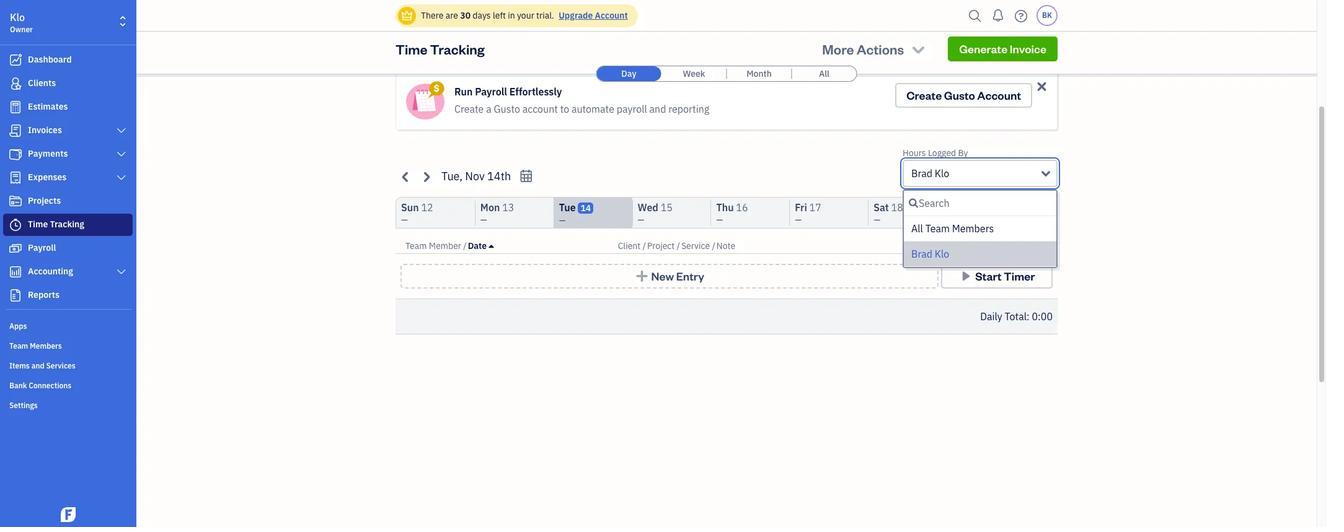 Task type: vqa. For each thing, say whether or not it's contained in the screenshot.
Team Members image on the top of the page
no



Task type: locate. For each thing, give the bounding box(es) containing it.
time inside accurately bill your clients for the time you've worked.
[[771, 10, 788, 21]]

projects
[[28, 195, 61, 207]]

client
[[618, 241, 641, 252]]

total up time link
[[1000, 207, 1022, 219]]

1 by from the left
[[565, 10, 574, 21]]

/
[[464, 241, 467, 252], [643, 241, 646, 252], [677, 241, 680, 252], [712, 241, 716, 252], [1019, 241, 1022, 252]]

apps
[[9, 322, 27, 331]]

0 horizontal spatial account
[[595, 10, 628, 21]]

1 horizontal spatial create
[[907, 88, 942, 102]]

— for fri
[[795, 215, 802, 226]]

time left with in the top left of the page
[[477, 10, 494, 21]]

learn right in
[[521, 20, 543, 31]]

can
[[439, 10, 453, 21]]

play image
[[959, 270, 974, 283]]

staying
[[972, 10, 1000, 21]]

1 horizontal spatial and
[[650, 103, 667, 115]]

0 horizontal spatial time tracking
[[28, 219, 84, 230]]

2 horizontal spatial learn
[[948, 20, 969, 31]]

days
[[473, 10, 491, 21]]

the right for
[[756, 10, 769, 21]]

1 horizontal spatial team
[[406, 241, 427, 252]]

2 horizontal spatial learn more
[[948, 20, 991, 31]]

3 learn more from the left
[[948, 20, 991, 31]]

0 vertical spatial gusto
[[945, 88, 976, 102]]

1 horizontal spatial a
[[888, 10, 893, 21]]

by
[[565, 10, 574, 21], [961, 10, 970, 21]]

team down 'search' search field on the top right of the page
[[926, 223, 950, 235]]

0 vertical spatial a
[[888, 10, 893, 21]]

0 horizontal spatial a
[[486, 103, 492, 115]]

klo up owner
[[10, 11, 25, 24]]

time tracking down projects link
[[28, 219, 84, 230]]

2 / from the left
[[643, 241, 646, 252]]

0 vertical spatial 0:00
[[1027, 207, 1048, 219]]

and right payroll
[[650, 103, 667, 115]]

1 vertical spatial team
[[406, 241, 427, 252]]

learn right hours.
[[948, 20, 969, 31]]

run payroll effortlessly create a gusto account to automate payroll and reporting
[[455, 86, 710, 115]]

1 horizontal spatial :
[[1027, 311, 1030, 323]]

— down thu
[[717, 215, 723, 226]]

bank connections link
[[3, 377, 133, 395]]

1 vertical spatial :
[[1027, 311, 1030, 323]]

1 horizontal spatial learn more
[[722, 20, 765, 31]]

learn for with
[[521, 20, 543, 31]]

— for thu
[[717, 215, 723, 226]]

you can track time with the timer, or by logging time manually.
[[422, 10, 604, 31]]

a
[[888, 10, 893, 21], [486, 103, 492, 115]]

create down run
[[455, 103, 484, 115]]

0 horizontal spatial payroll
[[28, 243, 56, 254]]

1 learn more from the left
[[521, 20, 565, 31]]

2 by from the left
[[961, 10, 970, 21]]

month
[[747, 68, 772, 79]]

brad inside list box
[[912, 248, 933, 261]]

account inside button
[[978, 88, 1022, 102]]

3 learn from the left
[[948, 20, 969, 31]]

klo inside klo owner
[[10, 11, 25, 24]]

1 vertical spatial a
[[486, 103, 492, 115]]

total
[[1000, 207, 1022, 219], [1005, 311, 1027, 323]]

— inside wed 15 —
[[638, 215, 645, 226]]

mon 13 —
[[481, 202, 514, 226]]

all down more actions
[[819, 68, 830, 79]]

0 horizontal spatial learn
[[521, 20, 543, 31]]

freshbooks image
[[58, 508, 78, 523]]

4 / from the left
[[712, 241, 716, 252]]

time down 'crown' image
[[396, 40, 428, 58]]

track
[[455, 10, 475, 21]]

bk button
[[1037, 5, 1058, 26]]

1 horizontal spatial account
[[978, 88, 1022, 102]]

team left member
[[406, 241, 427, 252]]

/ right client
[[643, 241, 646, 252]]

timer image
[[8, 219, 23, 231]]

0 vertical spatial time tracking
[[396, 40, 485, 58]]

learn more
[[521, 20, 565, 31], [722, 20, 765, 31], [948, 20, 991, 31]]

members down 'search' search field on the top right of the page
[[953, 223, 995, 235]]

timer,
[[530, 10, 552, 21]]

13
[[503, 202, 514, 214]]

money image
[[8, 243, 23, 255]]

tracking
[[430, 40, 485, 58], [50, 219, 84, 230]]

1 vertical spatial klo
[[935, 167, 950, 180]]

brad klo inside dropdown button
[[912, 167, 950, 180]]

— inside thu 16 —
[[717, 215, 723, 226]]

— down 'sun'
[[401, 215, 408, 226]]

run
[[455, 86, 473, 98]]

time tracking inside main 'element'
[[28, 219, 84, 230]]

gusto down generate
[[945, 88, 976, 102]]

0:00 down the timer
[[1032, 311, 1053, 323]]

payroll up accounting
[[28, 243, 56, 254]]

tracking down are
[[430, 40, 485, 58]]

brad klo button
[[903, 160, 1058, 187]]

/ left status link
[[1019, 241, 1022, 252]]

2 your from the left
[[696, 10, 713, 21]]

klo
[[10, 11, 25, 24], [935, 167, 950, 180], [935, 248, 950, 261]]

dashboard
[[28, 54, 72, 65]]

week
[[683, 68, 706, 79]]

0 vertical spatial team
[[926, 223, 950, 235]]

total right daily on the bottom
[[1005, 311, 1027, 323]]

: up time / status
[[1022, 207, 1025, 219]]

day link
[[597, 66, 662, 81]]

— down the sat at top right
[[874, 215, 881, 226]]

klo down logged
[[935, 167, 950, 180]]

0 vertical spatial and
[[650, 103, 667, 115]]

time left you've
[[771, 10, 788, 21]]

apps link
[[3, 317, 133, 336]]

payments link
[[3, 143, 133, 166]]

1 vertical spatial chevron large down image
[[116, 173, 127, 183]]

all team members
[[912, 223, 995, 235]]

— down tue
[[559, 215, 566, 226]]

2 the from the left
[[756, 10, 769, 21]]

2 learn more from the left
[[722, 20, 765, 31]]

— for sat
[[874, 215, 881, 226]]

0 horizontal spatial create
[[455, 103, 484, 115]]

0 vertical spatial account
[[595, 10, 628, 21]]

estimates
[[28, 101, 68, 112]]

chevron large down image down chevron large down icon
[[116, 173, 127, 183]]

1 vertical spatial tracking
[[50, 219, 84, 230]]

time right are
[[462, 20, 479, 31]]

/ left note link
[[712, 241, 716, 252]]

— inside the sat 18 —
[[874, 215, 881, 226]]

0 vertical spatial all
[[819, 68, 830, 79]]

1 horizontal spatial members
[[953, 223, 995, 235]]

hours.
[[921, 20, 946, 31]]

— inside sun 12 —
[[401, 215, 408, 226]]

team inside main 'element'
[[9, 342, 28, 351]]

gusto left "account"
[[494, 103, 520, 115]]

:
[[1022, 207, 1025, 219], [1027, 311, 1030, 323]]

1 horizontal spatial gusto
[[945, 88, 976, 102]]

nov
[[465, 169, 485, 184]]

learn more for timer,
[[521, 20, 565, 31]]

2 vertical spatial team
[[9, 342, 28, 351]]

16
[[736, 202, 748, 214]]

team down the apps
[[9, 342, 28, 351]]

1 vertical spatial time
[[28, 219, 48, 230]]

with
[[496, 10, 513, 21]]

account
[[523, 103, 558, 115]]

0 horizontal spatial :
[[1022, 207, 1025, 219]]

1 the from the left
[[515, 10, 528, 21]]

1 chevron large down image from the top
[[116, 126, 127, 136]]

create down chevrondown icon
[[907, 88, 942, 102]]

learn for for
[[722, 20, 744, 31]]

month link
[[727, 66, 792, 81]]

learn more for time
[[722, 20, 765, 31]]

invoices link
[[3, 120, 133, 142]]

— inside mon 13 —
[[481, 215, 487, 226]]

15
[[661, 202, 673, 214]]

status
[[1023, 241, 1048, 252]]

1 vertical spatial all
[[912, 223, 924, 235]]

0 vertical spatial total
[[1000, 207, 1022, 219]]

— for mon
[[481, 215, 487, 226]]

0 horizontal spatial the
[[515, 10, 528, 21]]

close image
[[1035, 79, 1050, 94]]

payroll inside main 'element'
[[28, 243, 56, 254]]

— down wed
[[638, 215, 645, 226]]

klo owner
[[10, 11, 33, 34]]

more
[[545, 20, 565, 31], [746, 20, 765, 31], [971, 20, 991, 31], [823, 40, 854, 58]]

time tracking down can at left top
[[396, 40, 485, 58]]

1 horizontal spatial the
[[756, 10, 769, 21]]

payment image
[[8, 148, 23, 161]]

and
[[650, 103, 667, 115], [31, 362, 44, 371]]

— down mon
[[481, 215, 487, 226]]

— down "fri"
[[795, 215, 802, 226]]

members up items and services
[[30, 342, 62, 351]]

list box
[[904, 216, 1057, 267]]

chevron large down image inside expenses link
[[116, 173, 127, 183]]

0 vertical spatial chevron large down image
[[116, 126, 127, 136]]

sun
[[401, 202, 419, 214]]

0 vertical spatial brad
[[912, 167, 933, 180]]

1 horizontal spatial all
[[912, 223, 924, 235]]

generate invoice button
[[949, 37, 1058, 61]]

chevron large down image
[[116, 126, 127, 136], [116, 173, 127, 183], [116, 267, 127, 277]]

billable up chevrondown icon
[[890, 20, 919, 31]]

all for all
[[819, 68, 830, 79]]

2 learn from the left
[[722, 20, 744, 31]]

projects link
[[3, 190, 133, 213]]

items and services
[[9, 362, 76, 371]]

team
[[926, 223, 950, 235], [406, 241, 427, 252], [9, 342, 28, 351]]

account left 'close' image
[[978, 88, 1022, 102]]

2 brad klo from the top
[[912, 248, 950, 261]]

don't miss a billable moment by staying on top of billable hours.
[[845, 10, 1036, 31]]

learn
[[521, 20, 543, 31], [722, 20, 744, 31], [948, 20, 969, 31]]

expenses link
[[3, 167, 133, 189]]

—
[[401, 215, 408, 226], [481, 215, 487, 226], [638, 215, 645, 226], [717, 215, 723, 226], [795, 215, 802, 226], [874, 215, 881, 226], [559, 215, 566, 226]]

the right with in the top left of the page
[[515, 10, 528, 21]]

1 vertical spatial create
[[455, 103, 484, 115]]

1 horizontal spatial learn
[[722, 20, 744, 31]]

1 vertical spatial and
[[31, 362, 44, 371]]

0 horizontal spatial members
[[30, 342, 62, 351]]

3 / from the left
[[677, 241, 680, 252]]

0 vertical spatial payroll
[[475, 86, 507, 98]]

a left "account"
[[486, 103, 492, 115]]

hours logged by
[[903, 148, 969, 159]]

time
[[477, 10, 494, 21], [771, 10, 788, 21], [462, 20, 479, 31]]

0 vertical spatial brad klo
[[912, 167, 950, 180]]

1 vertical spatial brad
[[912, 248, 933, 261]]

1 vertical spatial members
[[30, 342, 62, 351]]

estimate image
[[8, 101, 23, 114]]

chevron large down image inside invoices link
[[116, 126, 127, 136]]

logging
[[576, 10, 604, 21]]

— inside tue 14 —
[[559, 215, 566, 226]]

learn right worked.
[[722, 20, 744, 31]]

1 learn from the left
[[521, 20, 543, 31]]

0 horizontal spatial time
[[28, 219, 48, 230]]

2 brad from the top
[[912, 248, 933, 261]]

0 vertical spatial :
[[1022, 207, 1025, 219]]

the inside you can track time with the timer, or by logging time manually.
[[515, 10, 528, 21]]

0 vertical spatial time
[[396, 40, 428, 58]]

0 horizontal spatial team
[[9, 342, 28, 351]]

1 horizontal spatial by
[[961, 10, 970, 21]]

0 vertical spatial members
[[953, 223, 995, 235]]

time left status link
[[997, 241, 1017, 252]]

your
[[517, 10, 535, 21], [696, 10, 713, 21]]

items and services link
[[3, 357, 133, 375]]

time
[[396, 40, 428, 58], [28, 219, 48, 230], [997, 241, 1017, 252]]

1 vertical spatial account
[[978, 88, 1022, 102]]

0 vertical spatial klo
[[10, 11, 25, 24]]

18
[[892, 202, 904, 214]]

settings
[[9, 401, 38, 411]]

0 horizontal spatial your
[[517, 10, 535, 21]]

choose a date image
[[519, 169, 534, 184]]

tracking down projects link
[[50, 219, 84, 230]]

time right the "timer" icon
[[28, 219, 48, 230]]

notifications image
[[989, 3, 1009, 28]]

note
[[717, 241, 736, 252]]

/ left 'date'
[[464, 241, 467, 252]]

settings link
[[3, 396, 133, 415]]

0 horizontal spatial gusto
[[494, 103, 520, 115]]

time tracking
[[396, 40, 485, 58], [28, 219, 84, 230]]

chevron large down image up reports link at the left
[[116, 267, 127, 277]]

1 vertical spatial gusto
[[494, 103, 520, 115]]

1 vertical spatial brad klo
[[912, 248, 950, 261]]

: right daily on the bottom
[[1027, 311, 1030, 323]]

all right the sat 18 —
[[912, 223, 924, 235]]

previous day image
[[399, 170, 413, 184]]

brad klo
[[912, 167, 950, 180], [912, 248, 950, 261]]

Search search field
[[904, 196, 1057, 211]]

more for time
[[746, 20, 765, 31]]

invoices
[[28, 125, 62, 136]]

a right miss
[[888, 10, 893, 21]]

expenses
[[28, 172, 67, 183]]

your right bill
[[696, 10, 713, 21]]

by right 'or' at the left
[[565, 10, 574, 21]]

payments
[[28, 148, 68, 159]]

1 brad from the top
[[912, 167, 933, 180]]

0:00 up status link
[[1027, 207, 1048, 219]]

team members
[[9, 342, 62, 351]]

klo down all team members
[[935, 248, 950, 261]]

2 chevron large down image from the top
[[116, 173, 127, 183]]

billable right miss
[[895, 10, 924, 21]]

the for time
[[756, 10, 769, 21]]

create gusto account
[[907, 88, 1022, 102]]

top
[[1014, 10, 1027, 21]]

of
[[1029, 10, 1036, 21]]

brad down all team members
[[912, 248, 933, 261]]

0 horizontal spatial and
[[31, 362, 44, 371]]

brad down hours
[[912, 167, 933, 180]]

the inside accurately bill your clients for the time you've worked.
[[756, 10, 769, 21]]

1 vertical spatial time tracking
[[28, 219, 84, 230]]

— for tue
[[559, 215, 566, 226]]

status link
[[1023, 241, 1048, 252]]

1 horizontal spatial payroll
[[475, 86, 507, 98]]

2 horizontal spatial time
[[997, 241, 1017, 252]]

client image
[[8, 78, 23, 90]]

1 / from the left
[[464, 241, 467, 252]]

1 vertical spatial payroll
[[28, 243, 56, 254]]

account right upgrade
[[595, 10, 628, 21]]

14
[[581, 203, 591, 214]]

2 vertical spatial chevron large down image
[[116, 267, 127, 277]]

by left staying
[[961, 10, 970, 21]]

chevron large down image up chevron large down icon
[[116, 126, 127, 136]]

brad klo down all team members
[[912, 248, 950, 261]]

0 horizontal spatial learn more
[[521, 20, 565, 31]]

the for timer,
[[515, 10, 528, 21]]

— inside fri 17 —
[[795, 215, 802, 226]]

0 horizontal spatial all
[[819, 68, 830, 79]]

create inside 'run payroll effortlessly create a gusto account to automate payroll and reporting'
[[455, 103, 484, 115]]

1 brad klo from the top
[[912, 167, 950, 180]]

0 horizontal spatial by
[[565, 10, 574, 21]]

plus image
[[635, 270, 649, 283]]

payroll right run
[[475, 86, 507, 98]]

0 horizontal spatial tracking
[[50, 219, 84, 230]]

— for wed
[[638, 215, 645, 226]]

30
[[460, 10, 471, 21]]

/ left service on the top of the page
[[677, 241, 680, 252]]

tue 14 —
[[559, 202, 591, 226]]

12
[[421, 202, 433, 214]]

0 vertical spatial create
[[907, 88, 942, 102]]

1 horizontal spatial your
[[696, 10, 713, 21]]

on
[[1002, 10, 1012, 21]]

a inside 'run payroll effortlessly create a gusto account to automate payroll and reporting'
[[486, 103, 492, 115]]

create
[[907, 88, 942, 102], [455, 103, 484, 115]]

chevrondown image
[[910, 40, 927, 58]]

sun 12 —
[[401, 202, 433, 226]]

your right in
[[517, 10, 535, 21]]

chevron large down image for invoices
[[116, 126, 127, 136]]

don't
[[845, 10, 866, 21]]

0 vertical spatial tracking
[[430, 40, 485, 58]]

total : 0:00
[[1000, 207, 1048, 219]]

3 chevron large down image from the top
[[116, 267, 127, 277]]

project image
[[8, 195, 23, 208]]

account
[[595, 10, 628, 21], [978, 88, 1022, 102]]

generate
[[960, 42, 1008, 56]]

and right items
[[31, 362, 44, 371]]

brad klo down hours logged by
[[912, 167, 950, 180]]



Task type: describe. For each thing, give the bounding box(es) containing it.
caretup image
[[489, 241, 494, 251]]

crown image
[[401, 9, 414, 22]]

team for team members
[[9, 342, 28, 351]]

1 your from the left
[[517, 10, 535, 21]]

bank connections
[[9, 381, 72, 391]]

reports
[[28, 290, 60, 301]]

you
[[422, 10, 437, 21]]

accounting link
[[3, 261, 133, 283]]

bill
[[682, 10, 694, 21]]

service
[[682, 241, 710, 252]]

tue, nov 14th
[[442, 169, 511, 184]]

time link
[[997, 241, 1019, 252]]

expense image
[[8, 172, 23, 184]]

list box containing all team members
[[904, 216, 1057, 267]]

klo inside dropdown button
[[935, 167, 950, 180]]

in
[[508, 10, 515, 21]]

for
[[743, 10, 754, 21]]

thu
[[717, 202, 734, 214]]

wed
[[638, 202, 659, 214]]

learn more for staying
[[948, 20, 991, 31]]

create gusto account button
[[896, 83, 1033, 108]]

upgrade
[[559, 10, 593, 21]]

you've
[[790, 10, 816, 21]]

miss
[[868, 10, 886, 21]]

and inside items and services 'link'
[[31, 362, 44, 371]]

reporting
[[669, 103, 710, 115]]

gusto inside button
[[945, 88, 976, 102]]

project
[[648, 241, 675, 252]]

left
[[493, 10, 506, 21]]

day
[[622, 68, 637, 79]]

wed 15 —
[[638, 202, 673, 226]]

and inside 'run payroll effortlessly create a gusto account to automate payroll and reporting'
[[650, 103, 667, 115]]

generate invoice
[[960, 42, 1047, 56]]

bank
[[9, 381, 27, 391]]

your inside accurately bill your clients for the time you've worked.
[[696, 10, 713, 21]]

by inside you can track time with the timer, or by logging time manually.
[[565, 10, 574, 21]]

new
[[652, 269, 674, 283]]

— for sun
[[401, 215, 408, 226]]

note link
[[717, 241, 736, 252]]

learn for moment
[[948, 20, 969, 31]]

next day image
[[419, 170, 434, 184]]

new entry
[[652, 269, 705, 283]]

more for staying
[[971, 20, 991, 31]]

2 vertical spatial klo
[[935, 248, 950, 261]]

to
[[561, 103, 570, 115]]

tracking inside main 'element'
[[50, 219, 84, 230]]

create inside button
[[907, 88, 942, 102]]

start
[[976, 269, 1002, 283]]

1 horizontal spatial tracking
[[430, 40, 485, 58]]

week link
[[662, 66, 727, 81]]

team members link
[[3, 337, 133, 355]]

1 vertical spatial total
[[1005, 311, 1027, 323]]

tue,
[[442, 169, 463, 184]]

main element
[[0, 0, 167, 528]]

tue
[[559, 202, 576, 214]]

new entry button
[[401, 264, 939, 289]]

payroll inside 'run payroll effortlessly create a gusto account to automate payroll and reporting'
[[475, 86, 507, 98]]

connections
[[29, 381, 72, 391]]

upgrade account link
[[557, 10, 628, 21]]

fri
[[795, 202, 807, 214]]

chevron large down image
[[116, 149, 127, 159]]

there
[[421, 10, 444, 21]]

a inside don't miss a billable moment by staying on top of billable hours.
[[888, 10, 893, 21]]

accurately
[[638, 10, 680, 21]]

members inside main 'element'
[[30, 342, 62, 351]]

team member /
[[406, 241, 467, 252]]

by inside don't miss a billable moment by staying on top of billable hours.
[[961, 10, 970, 21]]

trial.
[[537, 10, 554, 21]]

team for team member /
[[406, 241, 427, 252]]

2 vertical spatial time
[[997, 241, 1017, 252]]

client / project / service / note
[[618, 241, 736, 252]]

reports link
[[3, 285, 133, 307]]

all link
[[792, 66, 857, 81]]

estimates link
[[3, 96, 133, 118]]

chevron large down image for expenses
[[116, 173, 127, 183]]

accurately bill your clients for the time you've worked.
[[638, 10, 816, 31]]

clients
[[28, 78, 56, 89]]

invoice image
[[8, 125, 23, 137]]

accounting
[[28, 266, 73, 277]]

entry
[[677, 269, 705, 283]]

services
[[46, 362, 76, 371]]

more for timer,
[[545, 20, 565, 31]]

mon
[[481, 202, 500, 214]]

chart image
[[8, 266, 23, 279]]

1 horizontal spatial time
[[396, 40, 428, 58]]

gusto inside 'run payroll effortlessly create a gusto account to automate payroll and reporting'
[[494, 103, 520, 115]]

1 horizontal spatial time tracking
[[396, 40, 485, 58]]

chevron large down image for accounting
[[116, 267, 127, 277]]

14th
[[488, 169, 511, 184]]

report image
[[8, 290, 23, 302]]

search image
[[966, 7, 986, 25]]

owner
[[10, 25, 33, 34]]

more inside more actions dropdown button
[[823, 40, 854, 58]]

time / status
[[997, 241, 1048, 252]]

brad inside dropdown button
[[912, 167, 933, 180]]

items
[[9, 362, 30, 371]]

member
[[429, 241, 462, 252]]

date link
[[468, 241, 494, 252]]

logged
[[929, 148, 957, 159]]

are
[[446, 10, 458, 21]]

clients link
[[3, 73, 133, 95]]

1 vertical spatial 0:00
[[1032, 311, 1053, 323]]

2 horizontal spatial team
[[926, 223, 950, 235]]

automate
[[572, 103, 615, 115]]

manually.
[[481, 20, 519, 31]]

time inside main 'element'
[[28, 219, 48, 230]]

daily total : 0:00
[[981, 311, 1053, 323]]

all for all team members
[[912, 223, 924, 235]]

or
[[554, 10, 563, 21]]

go to help image
[[1012, 7, 1032, 25]]

dashboard image
[[8, 54, 23, 66]]

5 / from the left
[[1019, 241, 1022, 252]]

project link
[[648, 241, 677, 252]]



